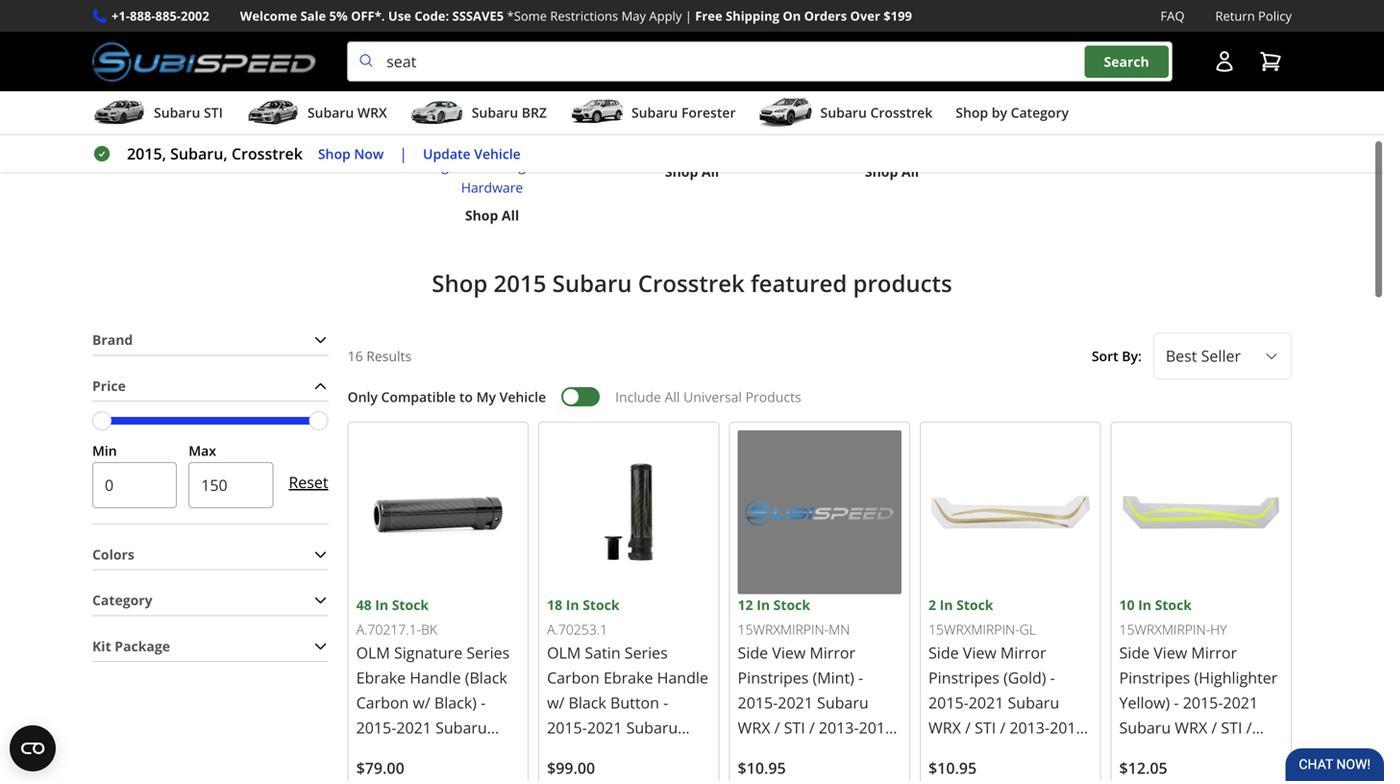 Task type: vqa. For each thing, say whether or not it's contained in the screenshot.
Fog Lights button
no



Task type: locate. For each thing, give the bounding box(es) containing it.
15wrxmirpin- inside 2 in stock 15wrxmirpin-gl side view mirror pinstripes (gold) - 2015-2021 subaru wrx / sti / 2013-2017 crosstrek
[[929, 621, 1020, 639]]

2 pinstripes from the left
[[929, 668, 1000, 689]]

2013- inside 12 in stock 15wrxmirpin-mn side view mirror pinstripes (mint) - 2015-2021 subaru wrx / sti / 2013-2017 crosstrek
[[819, 718, 859, 739]]

subaru down "(mint)"
[[817, 693, 869, 714]]

5%
[[329, 7, 348, 25]]

exterior up exterior dress up link
[[465, 110, 519, 128]]

pinstripes up yellow)
[[1120, 668, 1191, 689]]

15wrxmirpin- down 12
[[738, 621, 829, 639]]

18 in stock a.70253.1
[[547, 596, 620, 639]]

2 view from the left
[[963, 643, 997, 664]]

wrx inside 10 in stock 15wrxmirpin-hy side view mirror pinstripes (highlighter yellow) - 2015-2021 subaru wrx / sti / 2013-2017 crosstrek
[[1175, 718, 1208, 739]]

1 in from the left
[[375, 596, 389, 615]]

side down 2
[[929, 643, 959, 664]]

0 horizontal spatial dress
[[490, 135, 526, 153]]

stock for side view mirror pinstripes (gold) - 2015-2021 subaru wrx / sti / 2013-2017 crosstrek
[[957, 596, 994, 615]]

0 horizontal spatial |
[[399, 143, 408, 164]]

1 2021 from the left
[[778, 693, 813, 714]]

- right "(mint)"
[[859, 668, 864, 689]]

12 in stock 15wrxmirpin-mn side view mirror pinstripes (mint) - 2015-2021 subaru wrx / sti / 2013-2017 crosstrek
[[738, 596, 895, 764]]

1 horizontal spatial 2017
[[1050, 718, 1085, 739]]

Max text field
[[189, 462, 274, 509]]

2013- inside 10 in stock 15wrxmirpin-hy side view mirror pinstripes (highlighter yellow) - 2015-2021 subaru wrx / sti / 2013-2017 crosstrek
[[1120, 743, 1160, 764]]

15wrxmirpin- down 10
[[1120, 621, 1211, 639]]

up down brz
[[529, 135, 547, 153]]

a subaru crosstrek thumbnail image image
[[759, 98, 813, 127]]

2 horizontal spatial 2015-
[[1184, 693, 1224, 714]]

1 horizontal spatial dress
[[887, 135, 922, 153]]

all down interior trim and accessories link
[[702, 162, 719, 181]]

2 mirror from the left
[[1001, 643, 1047, 664]]

3 mirror from the left
[[1192, 643, 1238, 664]]

light
[[431, 157, 462, 175]]

pinstripes inside 12 in stock 15wrxmirpin-mn side view mirror pinstripes (mint) - 2015-2021 subaru wrx / sti / 2013-2017 crosstrek
[[738, 668, 809, 689]]

|
[[685, 7, 692, 25], [399, 143, 408, 164]]

shipping
[[726, 7, 780, 25]]

in inside 12 in stock 15wrxmirpin-mn side view mirror pinstripes (mint) - 2015-2021 subaru wrx / sti / 2013-2017 crosstrek
[[757, 596, 770, 615]]

0 horizontal spatial 2021
[[778, 693, 813, 714]]

shop all link down interior trim and accessories link
[[665, 161, 719, 183]]

1 up from the left
[[529, 135, 547, 153]]

and inside the interior interior trim and accessories shop all
[[684, 135, 708, 153]]

up inside exterior exterior dress up light mounting and hardware shop all
[[529, 135, 547, 153]]

mirror inside 2 in stock 15wrxmirpin-gl side view mirror pinstripes (gold) - 2015-2021 subaru wrx / sti / 2013-2017 crosstrek
[[1001, 643, 1047, 664]]

mirror
[[810, 643, 856, 664], [1001, 643, 1047, 664], [1192, 643, 1238, 664]]

pinstripes
[[738, 668, 809, 689], [929, 668, 1000, 689], [1120, 668, 1191, 689]]

2 horizontal spatial shop all link
[[865, 161, 919, 183]]

2017 inside 12 in stock 15wrxmirpin-mn side view mirror pinstripes (mint) - 2015-2021 subaru wrx / sti / 2013-2017 crosstrek
[[859, 718, 895, 739]]

0 horizontal spatial mirror
[[810, 643, 856, 664]]

crosstrek
[[871, 103, 933, 122], [232, 143, 303, 164], [638, 268, 745, 299], [738, 743, 807, 764], [929, 743, 997, 764], [1199, 743, 1268, 764]]

0 vertical spatial and
[[684, 135, 708, 153]]

2013- for (mint)
[[819, 718, 859, 739]]

stock inside 18 in stock a.70253.1
[[583, 596, 620, 615]]

1 vertical spatial and
[[530, 157, 553, 175]]

crosstrek inside dropdown button
[[871, 103, 933, 122]]

include all universal products
[[616, 388, 802, 406]]

3 2021 from the left
[[1224, 693, 1259, 714]]

1 view from the left
[[773, 643, 806, 664]]

3 view from the left
[[1154, 643, 1188, 664]]

exterior exterior dress up light mounting and hardware shop all
[[431, 110, 553, 224]]

3 in from the left
[[566, 596, 579, 615]]

1 horizontal spatial -
[[1051, 668, 1056, 689]]

colors
[[92, 546, 134, 564]]

light mounting and hardware link
[[400, 155, 585, 199]]

0 horizontal spatial 15wrxmirpin-
[[738, 621, 829, 639]]

2021 inside 10 in stock 15wrxmirpin-hy side view mirror pinstripes (highlighter yellow) - 2015-2021 subaru wrx / sti / 2013-2017 crosstrek
[[1224, 693, 1259, 714]]

2021 down (highlighter
[[1224, 693, 1259, 714]]

2 horizontal spatial 2017
[[1160, 743, 1195, 764]]

+1-888-885-2002 link
[[112, 6, 209, 26]]

free
[[696, 7, 723, 25]]

mirror down the gl
[[1001, 643, 1047, 664]]

15wrxmirpin- inside 12 in stock 15wrxmirpin-mn side view mirror pinstripes (mint) - 2015-2021 subaru wrx / sti / 2013-2017 crosstrek
[[738, 621, 829, 639]]

all down engine dress up link in the top right of the page
[[902, 162, 919, 181]]

- inside 2 in stock 15wrxmirpin-gl side view mirror pinstripes (gold) - 2015-2021 subaru wrx / sti / 2013-2017 crosstrek
[[1051, 668, 1056, 689]]

up down subaru crosstrek
[[926, 135, 944, 153]]

1 horizontal spatial 2021
[[969, 693, 1004, 714]]

dress for engine
[[887, 135, 922, 153]]

minimum slider
[[92, 412, 112, 431]]

stock for side view mirror pinstripes (mint) - 2015-2021 subaru wrx / sti / 2013-2017 crosstrek
[[774, 596, 811, 615]]

2 side from the left
[[929, 643, 959, 664]]

olm satin series carbon ebrake handle w/ black button - 2015-2021 subaru wrx / sti / 2013-2021 scion fr-s / subaru brz / toyota 86 / 2014-2018 forester / 2013-2017 crosstrek image
[[547, 431, 711, 595]]

select... image
[[1265, 349, 1280, 364]]

2 dress from the left
[[887, 135, 922, 153]]

dress up the mounting
[[490, 135, 526, 153]]

use
[[388, 7, 411, 25]]

0 horizontal spatial view
[[773, 643, 806, 664]]

interior up interior trim and accessories link
[[667, 110, 718, 128]]

stock right 10
[[1156, 596, 1192, 615]]

885-
[[155, 7, 181, 25]]

shop left by
[[956, 103, 989, 122]]

1 horizontal spatial 15wrxmirpin-
[[929, 621, 1020, 639]]

dress down subaru crosstrek
[[887, 135, 922, 153]]

engine
[[870, 110, 915, 128], [841, 135, 883, 153]]

side inside 10 in stock 15wrxmirpin-hy side view mirror pinstripes (highlighter yellow) - 2015-2021 subaru wrx / sti / 2013-2017 crosstrek
[[1120, 643, 1150, 664]]

mirror down mn
[[810, 643, 856, 664]]

1 horizontal spatial shop all link
[[665, 161, 719, 183]]

in right 12
[[757, 596, 770, 615]]

-
[[859, 668, 864, 689], [1051, 668, 1056, 689], [1175, 693, 1180, 714]]

category
[[92, 592, 153, 610]]

$12.05
[[1120, 758, 1168, 779]]

mirror for (highlighter
[[1192, 643, 1238, 664]]

0 horizontal spatial shop all link
[[465, 205, 519, 227]]

featured
[[751, 268, 847, 299]]

interior
[[667, 110, 718, 128], [601, 135, 648, 153]]

$99.00
[[547, 758, 595, 779]]

side inside 12 in stock 15wrxmirpin-mn side view mirror pinstripes (mint) - 2015-2021 subaru wrx / sti / 2013-2017 crosstrek
[[738, 643, 769, 664]]

dress inside exterior exterior dress up light mounting and hardware shop all
[[490, 135, 526, 153]]

hy
[[1211, 621, 1228, 639]]

1 horizontal spatial pinstripes
[[929, 668, 1000, 689]]

subaru up exterior dress up link
[[472, 103, 518, 122]]

2015, subaru, crosstrek
[[127, 143, 303, 164]]

a.70217.1-
[[356, 621, 421, 639]]

2013- inside 2 in stock 15wrxmirpin-gl side view mirror pinstripes (gold) - 2015-2021 subaru wrx / sti / 2013-2017 crosstrek
[[1010, 718, 1050, 739]]

stock inside 2 in stock 15wrxmirpin-gl side view mirror pinstripes (gold) - 2015-2021 subaru wrx / sti / 2013-2017 crosstrek
[[957, 596, 994, 615]]

subaru down yellow)
[[1120, 718, 1171, 739]]

subaru crosstrek button
[[759, 95, 933, 134]]

shop down interior trim and accessories link
[[665, 162, 698, 181]]

*some
[[507, 7, 547, 25]]

view inside 2 in stock 15wrxmirpin-gl side view mirror pinstripes (gold) - 2015-2021 subaru wrx / sti / 2013-2017 crosstrek
[[963, 643, 997, 664]]

1 horizontal spatial $10.95
[[929, 758, 977, 779]]

4 stock from the left
[[957, 596, 994, 615]]

in right 48
[[375, 596, 389, 615]]

sti inside dropdown button
[[204, 103, 223, 122]]

2 $10.95 from the left
[[929, 758, 977, 779]]

2 horizontal spatial pinstripes
[[1120, 668, 1191, 689]]

15wrxmirpin- down 2
[[929, 621, 1020, 639]]

- inside 12 in stock 15wrxmirpin-mn side view mirror pinstripes (mint) - 2015-2021 subaru wrx / sti / 2013-2017 crosstrek
[[859, 668, 864, 689]]

vehicle
[[474, 144, 521, 163], [500, 388, 546, 406]]

mirror for (gold)
[[1001, 643, 1047, 664]]

subaru down (gold)
[[1008, 693, 1060, 714]]

2 2021 from the left
[[969, 693, 1004, 714]]

1 horizontal spatial view
[[963, 643, 997, 664]]

0 horizontal spatial 2013-
[[819, 718, 859, 739]]

kit
[[92, 637, 111, 656]]

2 horizontal spatial 2021
[[1224, 693, 1259, 714]]

- right (gold)
[[1051, 668, 1056, 689]]

side down 12
[[738, 643, 769, 664]]

2 horizontal spatial side
[[1120, 643, 1150, 664]]

stock inside 12 in stock 15wrxmirpin-mn side view mirror pinstripes (mint) - 2015-2021 subaru wrx / sti / 2013-2017 crosstrek
[[774, 596, 811, 615]]

3 2015- from the left
[[1184, 693, 1224, 714]]

- for (mint)
[[859, 668, 864, 689]]

sssave5
[[452, 7, 504, 25]]

up inside the engine engine dress up shop all
[[926, 135, 944, 153]]

view
[[773, 643, 806, 664], [963, 643, 997, 664], [1154, 643, 1188, 664]]

in right 2
[[940, 596, 954, 615]]

and right trim
[[684, 135, 708, 153]]

0 horizontal spatial $10.95
[[738, 758, 786, 779]]

2013- down (gold)
[[1010, 718, 1050, 739]]

interior interior trim and accessories shop all
[[601, 110, 784, 181]]

0 vertical spatial engine
[[870, 110, 915, 128]]

2
[[929, 596, 937, 615]]

2015- inside 2 in stock 15wrxmirpin-gl side view mirror pinstripes (gold) - 2015-2021 subaru wrx / sti / 2013-2017 crosstrek
[[929, 693, 969, 714]]

sort
[[1092, 347, 1119, 365]]

1 dress from the left
[[490, 135, 526, 153]]

0 vertical spatial vehicle
[[474, 144, 521, 163]]

1 $10.95 from the left
[[738, 758, 786, 779]]

stock up bk at the bottom of the page
[[392, 596, 429, 615]]

stock
[[392, 596, 429, 615], [774, 596, 811, 615], [583, 596, 620, 615], [957, 596, 994, 615], [1156, 596, 1192, 615]]

interior down subaru forester dropdown button
[[601, 135, 648, 153]]

+1-
[[112, 7, 130, 25]]

shop inside the engine engine dress up shop all
[[865, 162, 898, 181]]

shop by category
[[956, 103, 1069, 122]]

3 pinstripes from the left
[[1120, 668, 1191, 689]]

1 horizontal spatial and
[[684, 135, 708, 153]]

48
[[356, 596, 372, 615]]

exterior image image
[[435, 0, 550, 95]]

shop down 'hardware'
[[465, 206, 498, 224]]

1 horizontal spatial side
[[929, 643, 959, 664]]

2015- inside 12 in stock 15wrxmirpin-mn side view mirror pinstripes (mint) - 2015-2021 subaru wrx / sti / 2013-2017 crosstrek
[[738, 693, 778, 714]]

1 horizontal spatial 2013-
[[1010, 718, 1050, 739]]

kit package
[[92, 637, 170, 656]]

a subaru forester thumbnail image image
[[570, 98, 624, 127]]

1 horizontal spatial mirror
[[1001, 643, 1047, 664]]

1 vertical spatial exterior
[[437, 135, 487, 153]]

sti inside 12 in stock 15wrxmirpin-mn side view mirror pinstripes (mint) - 2015-2021 subaru wrx / sti / 2013-2017 crosstrek
[[784, 718, 806, 739]]

view inside 12 in stock 15wrxmirpin-mn side view mirror pinstripes (mint) - 2015-2021 subaru wrx / sti / 2013-2017 crosstrek
[[773, 643, 806, 664]]

0 horizontal spatial interior
[[601, 135, 648, 153]]

2 horizontal spatial mirror
[[1192, 643, 1238, 664]]

2 up from the left
[[926, 135, 944, 153]]

2 horizontal spatial 15wrxmirpin-
[[1120, 621, 1211, 639]]

0 horizontal spatial side
[[738, 643, 769, 664]]

in inside 2 in stock 15wrxmirpin-gl side view mirror pinstripes (gold) - 2015-2021 subaru wrx / sti / 2013-2017 crosstrek
[[940, 596, 954, 615]]

18
[[547, 596, 563, 615]]

return
[[1216, 7, 1256, 25]]

all
[[702, 162, 719, 181], [902, 162, 919, 181], [502, 206, 519, 224], [665, 388, 680, 406]]

in right 10
[[1139, 596, 1152, 615]]

1 mirror from the left
[[810, 643, 856, 664]]

mirror inside 12 in stock 15wrxmirpin-mn side view mirror pinstripes (mint) - 2015-2021 subaru wrx / sti / 2013-2017 crosstrek
[[810, 643, 856, 664]]

2015-
[[738, 693, 778, 714], [929, 693, 969, 714], [1184, 693, 1224, 714]]

sti
[[204, 103, 223, 122], [784, 718, 806, 739], [975, 718, 996, 739], [1222, 718, 1243, 739]]

5 / from the left
[[1212, 718, 1218, 739]]

1 2015- from the left
[[738, 693, 778, 714]]

shop now
[[318, 144, 384, 163]]

0 horizontal spatial 2017
[[859, 718, 895, 739]]

only
[[348, 388, 378, 406]]

2013- down yellow)
[[1120, 743, 1160, 764]]

pinstripes left (gold)
[[929, 668, 1000, 689]]

4 in from the left
[[940, 596, 954, 615]]

stock up a.70253.1
[[583, 596, 620, 615]]

1 horizontal spatial |
[[685, 7, 692, 25]]

view inside 10 in stock 15wrxmirpin-hy side view mirror pinstripes (highlighter yellow) - 2015-2021 subaru wrx / sti / 2013-2017 crosstrek
[[1154, 643, 1188, 664]]

crosstrek inside 12 in stock 15wrxmirpin-mn side view mirror pinstripes (mint) - 2015-2021 subaru wrx / sti / 2013-2017 crosstrek
[[738, 743, 807, 764]]

3 stock from the left
[[583, 596, 620, 615]]

wrx inside 12 in stock 15wrxmirpin-mn side view mirror pinstripes (mint) - 2015-2021 subaru wrx / sti / 2013-2017 crosstrek
[[738, 718, 771, 739]]

reset button
[[289, 460, 328, 506]]

5 in from the left
[[1139, 596, 1152, 615]]

by
[[992, 103, 1008, 122]]

package
[[115, 637, 170, 656]]

pinstripes for (highlighter
[[1120, 668, 1191, 689]]

open widget image
[[10, 726, 56, 772]]

pinstripes inside 2 in stock 15wrxmirpin-gl side view mirror pinstripes (gold) - 2015-2021 subaru wrx / sti / 2013-2017 crosstrek
[[929, 668, 1000, 689]]

15wrxmirpin- inside 10 in stock 15wrxmirpin-hy side view mirror pinstripes (highlighter yellow) - 2015-2021 subaru wrx / sti / 2013-2017 crosstrek
[[1120, 621, 1211, 639]]

/
[[775, 718, 780, 739], [810, 718, 815, 739], [966, 718, 971, 739], [1000, 718, 1006, 739], [1212, 718, 1218, 739], [1247, 718, 1253, 739]]

in inside 48 in stock a.70217.1-bk
[[375, 596, 389, 615]]

and right the mounting
[[530, 157, 553, 175]]

in inside 10 in stock 15wrxmirpin-hy side view mirror pinstripes (highlighter yellow) - 2015-2021 subaru wrx / sti / 2013-2017 crosstrek
[[1139, 596, 1152, 615]]

engine up engine dress up link in the top right of the page
[[870, 110, 915, 128]]

exterior up the light
[[437, 135, 487, 153]]

interior image image
[[635, 0, 750, 95]]

2021
[[778, 693, 813, 714], [969, 693, 1004, 714], [1224, 693, 1259, 714]]

1 horizontal spatial 2015-
[[929, 693, 969, 714]]

1 vertical spatial engine
[[841, 135, 883, 153]]

1 side from the left
[[738, 643, 769, 664]]

pinstripes left "(mint)"
[[738, 668, 809, 689]]

in right the 18
[[566, 596, 579, 615]]

mirror inside 10 in stock 15wrxmirpin-hy side view mirror pinstripes (highlighter yellow) - 2015-2021 subaru wrx / sti / 2013-2017 crosstrek
[[1192, 643, 1238, 664]]

only compatible to my vehicle
[[348, 388, 546, 406]]

shop all link down engine dress up link in the top right of the page
[[865, 161, 919, 183]]

wrx inside 2 in stock 15wrxmirpin-gl side view mirror pinstripes (gold) - 2015-2021 subaru wrx / sti / 2013-2017 crosstrek
[[929, 718, 962, 739]]

2013-
[[819, 718, 859, 739], [1010, 718, 1050, 739], [1120, 743, 1160, 764]]

interior trim and accessories link
[[601, 133, 784, 155]]

0 horizontal spatial pinstripes
[[738, 668, 809, 689]]

stock inside 10 in stock 15wrxmirpin-hy side view mirror pinstripes (highlighter yellow) - 2015-2021 subaru wrx / sti / 2013-2017 crosstrek
[[1156, 596, 1192, 615]]

15wrxmirpin-
[[738, 621, 829, 639], [929, 621, 1020, 639], [1120, 621, 1211, 639]]

subispeed logo image
[[92, 41, 316, 82]]

mounting
[[466, 157, 526, 175]]

0 horizontal spatial 2015-
[[738, 693, 778, 714]]

engine image image
[[835, 0, 950, 95]]

2 horizontal spatial view
[[1154, 643, 1188, 664]]

subaru inside 2 in stock 15wrxmirpin-gl side view mirror pinstripes (gold) - 2015-2021 subaru wrx / sti / 2013-2017 crosstrek
[[1008, 693, 1060, 714]]

dress
[[490, 135, 526, 153], [887, 135, 922, 153]]

| left free
[[685, 7, 692, 25]]

2 horizontal spatial 2013-
[[1120, 743, 1160, 764]]

a subaru sti thumbnail image image
[[92, 98, 146, 127]]

engine down subaru crosstrek dropdown button
[[841, 135, 883, 153]]

dress inside the engine engine dress up shop all
[[887, 135, 922, 153]]

1 stock from the left
[[392, 596, 429, 615]]

2 2015- from the left
[[929, 693, 969, 714]]

all inside the interior interior trim and accessories shop all
[[702, 162, 719, 181]]

and inside exterior exterior dress up light mounting and hardware shop all
[[530, 157, 553, 175]]

subaru inside 10 in stock 15wrxmirpin-hy side view mirror pinstripes (highlighter yellow) - 2015-2021 subaru wrx / sti / 2013-2017 crosstrek
[[1120, 718, 1171, 739]]

mirror down hy
[[1192, 643, 1238, 664]]

all down 'hardware'
[[502, 206, 519, 224]]

pinstripes inside 10 in stock 15wrxmirpin-hy side view mirror pinstripes (highlighter yellow) - 2015-2021 subaru wrx / sti / 2013-2017 crosstrek
[[1120, 668, 1191, 689]]

subaru up shop now
[[308, 103, 354, 122]]

shop all link down 'hardware'
[[465, 205, 519, 227]]

0 horizontal spatial up
[[529, 135, 547, 153]]

15wrxmirpin- for side view mirror pinstripes (gold) - 2015-2021 subaru wrx / sti / 2013-2017 crosstrek
[[929, 621, 1020, 639]]

stock right 2
[[957, 596, 994, 615]]

side view mirror pinstripes (gold) - 2015-2021 subaru wrx / sti / 2013-2017 crosstrek image
[[929, 431, 1093, 595]]

side
[[738, 643, 769, 664], [929, 643, 959, 664], [1120, 643, 1150, 664]]

2 15wrxmirpin- from the left
[[929, 621, 1020, 639]]

2015- for (gold)
[[929, 693, 969, 714]]

1 pinstripes from the left
[[738, 668, 809, 689]]

2021 inside 2 in stock 15wrxmirpin-gl side view mirror pinstripes (gold) - 2015-2021 subaru wrx / sti / 2013-2017 crosstrek
[[969, 693, 1004, 714]]

5 stock from the left
[[1156, 596, 1192, 615]]

Select... button
[[1154, 333, 1292, 380]]

2017 inside 2 in stock 15wrxmirpin-gl side view mirror pinstripes (gold) - 2015-2021 subaru wrx / sti / 2013-2017 crosstrek
[[1050, 718, 1085, 739]]

stock right 12
[[774, 596, 811, 615]]

2021 down (gold)
[[969, 693, 1004, 714]]

3 side from the left
[[1120, 643, 1150, 664]]

side down 10
[[1120, 643, 1150, 664]]

yellow)
[[1120, 693, 1171, 714]]

2021 down "(mint)"
[[778, 693, 813, 714]]

| right now
[[399, 143, 408, 164]]

kit package button
[[92, 632, 328, 662]]

0 vertical spatial interior
[[667, 110, 718, 128]]

sti inside 2 in stock 15wrxmirpin-gl side view mirror pinstripes (gold) - 2015-2021 subaru wrx / sti / 2013-2017 crosstrek
[[975, 718, 996, 739]]

0 horizontal spatial and
[[530, 157, 553, 175]]

- right yellow)
[[1175, 693, 1180, 714]]

and
[[684, 135, 708, 153], [530, 157, 553, 175]]

shop inside exterior exterior dress up light mounting and hardware shop all
[[465, 206, 498, 224]]

2 in from the left
[[757, 596, 770, 615]]

1 vertical spatial |
[[399, 143, 408, 164]]

2021 inside 12 in stock 15wrxmirpin-mn side view mirror pinstripes (mint) - 2015-2021 subaru wrx / sti / 2013-2017 crosstrek
[[778, 693, 813, 714]]

off*.
[[351, 7, 385, 25]]

exterior
[[465, 110, 519, 128], [437, 135, 487, 153]]

engine dress up link
[[841, 133, 944, 155]]

shop 2015 subaru crosstrek featured products
[[432, 268, 953, 299]]

0 horizontal spatial -
[[859, 668, 864, 689]]

3 / from the left
[[966, 718, 971, 739]]

shop
[[956, 103, 989, 122], [318, 144, 351, 163], [665, 162, 698, 181], [865, 162, 898, 181], [465, 206, 498, 224], [432, 268, 488, 299]]

view for (mint)
[[773, 643, 806, 664]]

2013- down "(mint)"
[[819, 718, 859, 739]]

1 horizontal spatial up
[[926, 135, 944, 153]]

side inside 2 in stock 15wrxmirpin-gl side view mirror pinstripes (gold) - 2015-2021 subaru wrx / sti / 2013-2017 crosstrek
[[929, 643, 959, 664]]

shop all link
[[665, 161, 719, 183], [865, 161, 919, 183], [465, 205, 519, 227]]

2 horizontal spatial -
[[1175, 693, 1180, 714]]

3 15wrxmirpin- from the left
[[1120, 621, 1211, 639]]

1 horizontal spatial interior
[[667, 110, 718, 128]]

side for side view mirror pinstripes (gold) - 2015-2021 subaru wrx / sti / 2013-2017 crosstrek
[[929, 643, 959, 664]]

1 15wrxmirpin- from the left
[[738, 621, 829, 639]]

category button
[[92, 586, 328, 616]]

2 stock from the left
[[774, 596, 811, 615]]

0 vertical spatial |
[[685, 7, 692, 25]]

1 vertical spatial interior
[[601, 135, 648, 153]]

2021 for (gold)
[[969, 693, 1004, 714]]

shop down engine dress up link in the top right of the page
[[865, 162, 898, 181]]



Task type: describe. For each thing, give the bounding box(es) containing it.
subaru sti
[[154, 103, 223, 122]]

products
[[853, 268, 953, 299]]

2013- for (gold)
[[1010, 718, 1050, 739]]

all inside the engine engine dress up shop all
[[902, 162, 919, 181]]

faq link
[[1161, 6, 1185, 26]]

in for side view mirror pinstripes (mint) - 2015-2021 subaru wrx / sti / 2013-2017 crosstrek
[[757, 596, 770, 615]]

4 / from the left
[[1000, 718, 1006, 739]]

pinstripes for (mint)
[[738, 668, 809, 689]]

view for (gold)
[[963, 643, 997, 664]]

48 in stock a.70217.1-bk
[[356, 596, 438, 639]]

to
[[460, 388, 473, 406]]

button image
[[1214, 50, 1237, 73]]

a.70253.1
[[547, 621, 608, 639]]

subaru forester
[[632, 103, 736, 122]]

all right include
[[665, 388, 680, 406]]

universal
[[684, 388, 742, 406]]

sti inside 10 in stock 15wrxmirpin-hy side view mirror pinstripes (highlighter yellow) - 2015-2021 subaru wrx / sti / 2013-2017 crosstrek
[[1222, 718, 1243, 739]]

in for side view mirror pinstripes (highlighter yellow) - 2015-2021 subaru wrx / sti / 2013-2017 crosstrek
[[1139, 596, 1152, 615]]

subaru,
[[170, 143, 228, 164]]

gl
[[1020, 621, 1037, 639]]

max
[[189, 442, 216, 460]]

subaru brz
[[472, 103, 547, 122]]

mirror for (mint)
[[810, 643, 856, 664]]

orders
[[805, 7, 847, 25]]

6 / from the left
[[1247, 718, 1253, 739]]

all inside exterior exterior dress up light mounting and hardware shop all
[[502, 206, 519, 224]]

in inside 18 in stock a.70253.1
[[566, 596, 579, 615]]

apply
[[650, 7, 682, 25]]

min
[[92, 442, 117, 460]]

up for all
[[926, 135, 944, 153]]

subaru right the 2015
[[553, 268, 632, 299]]

shop all link for shop
[[665, 161, 719, 183]]

update vehicle
[[423, 144, 521, 163]]

olm signature series ebrake handle (black carbon w/ black) - 2015-2021 subaru wrx / sti / 2013-2021 scion fr-s / subaru brz / toyota 86 / 2014-2018 forester / 2013-2017 crosstrek image
[[356, 431, 520, 595]]

15wrxmirpin- for side view mirror pinstripes (mint) - 2015-2021 subaru wrx / sti / 2013-2017 crosstrek
[[738, 621, 829, 639]]

brz
[[522, 103, 547, 122]]

side for side view mirror pinstripes (highlighter yellow) - 2015-2021 subaru wrx / sti / 2013-2017 crosstrek
[[1120, 643, 1150, 664]]

a subaru brz thumbnail image image
[[410, 98, 464, 127]]

2 / from the left
[[810, 718, 815, 739]]

include
[[616, 388, 662, 406]]

maximum slider
[[309, 412, 328, 431]]

crosstrek inside 2 in stock 15wrxmirpin-gl side view mirror pinstripes (gold) - 2015-2021 subaru wrx / sti / 2013-2017 crosstrek
[[929, 743, 997, 764]]

products
[[746, 388, 802, 406]]

now
[[354, 144, 384, 163]]

subaru sti button
[[92, 95, 223, 134]]

side for side view mirror pinstripes (mint) - 2015-2021 subaru wrx / sti / 2013-2017 crosstrek
[[738, 643, 769, 664]]

16 results
[[348, 347, 412, 365]]

shop left now
[[318, 144, 351, 163]]

Min text field
[[92, 462, 177, 509]]

brand
[[92, 331, 133, 349]]

- for (gold)
[[1051, 668, 1056, 689]]

$79.00
[[356, 758, 405, 779]]

bk
[[421, 621, 438, 639]]

brand button
[[92, 326, 328, 355]]

side view mirror pinstripes (mint) - 2015-2021 subaru wrx / sti / 2013-2017 crosstrek image
[[738, 431, 902, 595]]

2017 inside 10 in stock 15wrxmirpin-hy side view mirror pinstripes (highlighter yellow) - 2015-2021 subaru wrx / sti / 2013-2017 crosstrek
[[1160, 743, 1195, 764]]

subaru brz button
[[410, 95, 547, 134]]

shop left the 2015
[[432, 268, 488, 299]]

$10.95 for side view mirror pinstripes (gold) - 2015-2021 subaru wrx / sti / 2013-2017 crosstrek
[[929, 758, 977, 779]]

in for side view mirror pinstripes (gold) - 2015-2021 subaru wrx / sti / 2013-2017 crosstrek
[[940, 596, 954, 615]]

subaru up subaru,
[[154, 103, 200, 122]]

price
[[92, 377, 126, 395]]

shop inside dropdown button
[[956, 103, 989, 122]]

12
[[738, 596, 754, 615]]

exterior dress up link
[[400, 133, 585, 155]]

subaru wrx button
[[246, 95, 387, 134]]

stock for side view mirror pinstripes (highlighter yellow) - 2015-2021 subaru wrx / sti / 2013-2017 crosstrek
[[1156, 596, 1192, 615]]

policy
[[1259, 7, 1292, 25]]

stock inside 48 in stock a.70217.1-bk
[[392, 596, 429, 615]]

on
[[783, 7, 801, 25]]

$10.95 for side view mirror pinstripes (mint) - 2015-2021 subaru wrx / sti / 2013-2017 crosstrek
[[738, 758, 786, 779]]

1 / from the left
[[775, 718, 780, 739]]

10 in stock 15wrxmirpin-hy side view mirror pinstripes (highlighter yellow) - 2015-2021 subaru wrx / sti / 2013-2017 crosstrek
[[1120, 596, 1278, 764]]

2 in stock 15wrxmirpin-gl side view mirror pinstripes (gold) - 2015-2021 subaru wrx / sti / 2013-2017 crosstrek
[[929, 596, 1085, 764]]

shop all link for mounting
[[465, 205, 519, 227]]

+1-888-885-2002
[[112, 7, 209, 25]]

update vehicle button
[[423, 143, 521, 165]]

search input field
[[347, 41, 1173, 82]]

subaru wrx
[[308, 103, 387, 122]]

restrictions
[[550, 7, 619, 25]]

2017 for side view mirror pinstripes (mint) - 2015-2021 subaru wrx / sti / 2013-2017 crosstrek
[[859, 718, 895, 739]]

1 vertical spatial vehicle
[[500, 388, 546, 406]]

2015
[[494, 268, 547, 299]]

by:
[[1123, 347, 1142, 365]]

compatible
[[381, 388, 456, 406]]

0 vertical spatial exterior
[[465, 110, 519, 128]]

crosstrek inside 10 in stock 15wrxmirpin-hy side view mirror pinstripes (highlighter yellow) - 2015-2021 subaru wrx / sti / 2013-2017 crosstrek
[[1199, 743, 1268, 764]]

10
[[1120, 596, 1135, 615]]

2017 for side view mirror pinstripes (gold) - 2015-2021 subaru wrx / sti / 2013-2017 crosstrek
[[1050, 718, 1085, 739]]

return policy
[[1216, 7, 1292, 25]]

category
[[1011, 103, 1069, 122]]

15wrxmirpin- for side view mirror pinstripes (highlighter yellow) - 2015-2021 subaru wrx / sti / 2013-2017 crosstrek
[[1120, 621, 1211, 639]]

a subaru wrx thumbnail image image
[[246, 98, 300, 127]]

subaru up trim
[[632, 103, 678, 122]]

accessories
[[711, 135, 784, 153]]

shop now link
[[318, 143, 384, 165]]

- inside 10 in stock 15wrxmirpin-hy side view mirror pinstripes (highlighter yellow) - 2015-2021 subaru wrx / sti / 2013-2017 crosstrek
[[1175, 693, 1180, 714]]

2015- for (mint)
[[738, 693, 778, 714]]

view for (highlighter
[[1154, 643, 1188, 664]]

update
[[423, 144, 471, 163]]

hardware
[[461, 179, 523, 197]]

vehicle inside button
[[474, 144, 521, 163]]

subaru crosstrek
[[821, 103, 933, 122]]

(highlighter
[[1195, 668, 1278, 689]]

subaru up engine dress up link in the top right of the page
[[821, 103, 867, 122]]

dress for exterior
[[490, 135, 526, 153]]

search button
[[1085, 46, 1169, 78]]

subaru forester button
[[570, 95, 736, 134]]

side view mirror pinstripes (highlighter yellow) - 2015-2021 subaru wrx / sti / 2013-2017 crosstrek image
[[1120, 431, 1284, 595]]

2015- inside 10 in stock 15wrxmirpin-hy side view mirror pinstripes (highlighter yellow) - 2015-2021 subaru wrx / sti / 2013-2017 crosstrek
[[1184, 693, 1224, 714]]

forester
[[682, 103, 736, 122]]

sort by:
[[1092, 347, 1142, 365]]

up for mounting
[[529, 135, 547, 153]]

wrx inside dropdown button
[[358, 103, 387, 122]]

pinstripes for (gold)
[[929, 668, 1000, 689]]

sale
[[301, 7, 326, 25]]

colors button
[[92, 540, 328, 570]]

$199
[[884, 7, 913, 25]]

code:
[[415, 7, 449, 25]]

trim
[[651, 135, 680, 153]]

subaru inside 12 in stock 15wrxmirpin-mn side view mirror pinstripes (mint) - 2015-2021 subaru wrx / sti / 2013-2017 crosstrek
[[817, 693, 869, 714]]

2021 for (mint)
[[778, 693, 813, 714]]

16
[[348, 347, 363, 365]]

my
[[477, 388, 496, 406]]

shop inside the interior interior trim and accessories shop all
[[665, 162, 698, 181]]

888-
[[130, 7, 155, 25]]

(gold)
[[1004, 668, 1047, 689]]

over
[[851, 7, 881, 25]]

shop all link for all
[[865, 161, 919, 183]]

faq
[[1161, 7, 1185, 25]]

reset
[[289, 472, 328, 493]]



